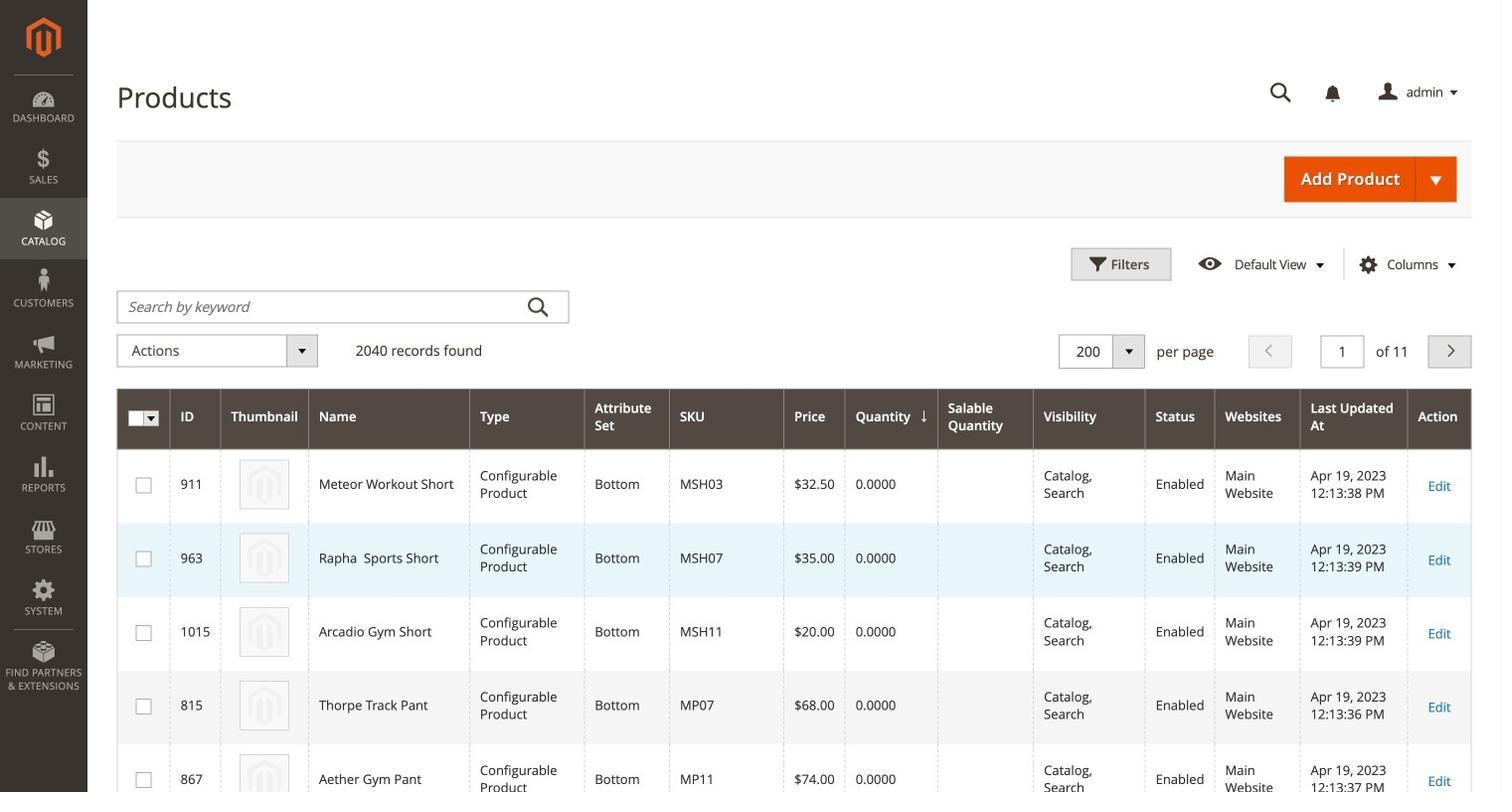 Task type: describe. For each thing, give the bounding box(es) containing it.
Search by keyword text field
[[117, 291, 570, 324]]

aether gym pant image
[[240, 755, 290, 793]]

magento admin panel image
[[26, 17, 61, 58]]

arcadio gym short image
[[240, 607, 290, 657]]

thorpe track pant image
[[240, 681, 290, 731]]



Task type: locate. For each thing, give the bounding box(es) containing it.
None number field
[[1321, 336, 1365, 368]]

None checkbox
[[136, 773, 149, 786]]

meteor workout short image
[[240, 460, 290, 510]]

None checkbox
[[136, 478, 149, 491], [136, 552, 149, 565], [136, 625, 149, 638], [136, 699, 149, 712], [136, 478, 149, 491], [136, 552, 149, 565], [136, 625, 149, 638], [136, 699, 149, 712]]

menu bar
[[0, 75, 88, 703]]

rapha  sports short image
[[240, 534, 290, 583]]

None text field
[[1257, 76, 1307, 110], [1075, 342, 1135, 362], [1257, 76, 1307, 110], [1075, 342, 1135, 362]]



